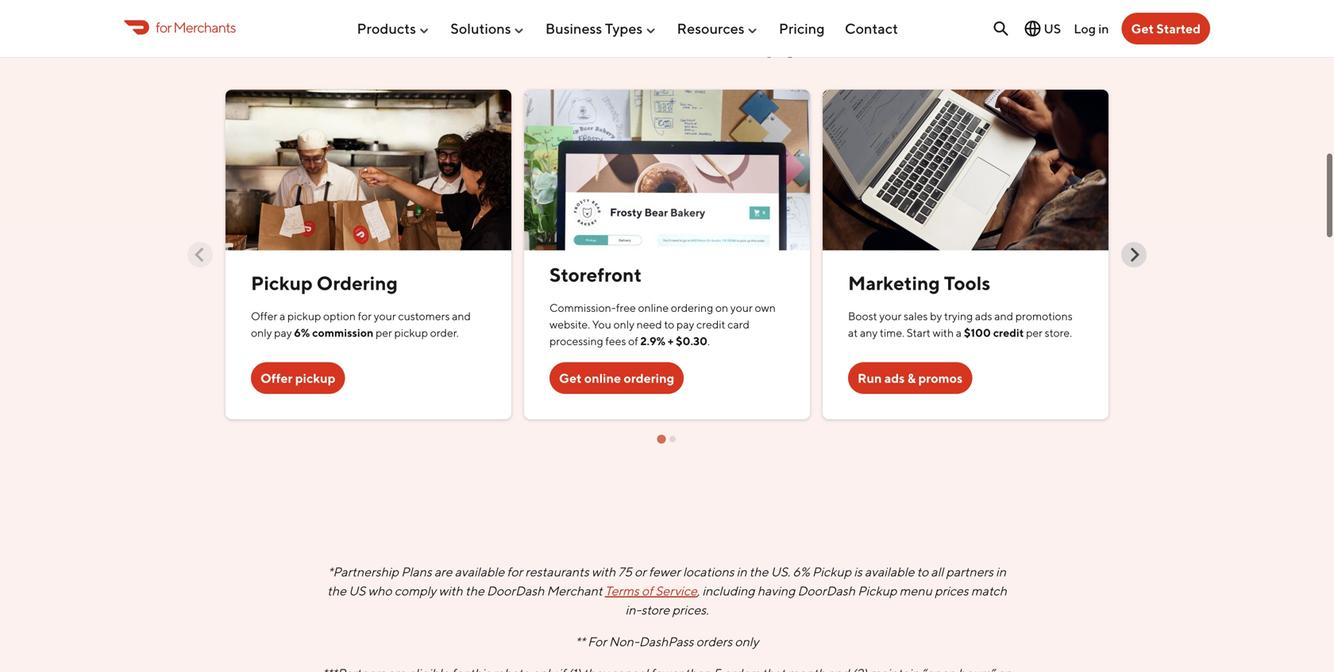 Task type: describe. For each thing, give the bounding box(es) containing it.
every
[[708, 24, 781, 58]]

non-
[[609, 635, 639, 650]]

6% commission per pickup order.
[[294, 327, 459, 340]]

commission-free online ordering on your own website. you only need to pay credit card processing fees of
[[550, 302, 776, 348]]

get online ordering
[[559, 371, 675, 386]]

run ads & promos link
[[849, 363, 973, 395]]

contact link
[[845, 14, 899, 43]]

marketing tools
[[849, 272, 991, 295]]

resources link
[[677, 14, 759, 43]]

customer pickup orders kitchen bags image
[[226, 90, 512, 251]]

log in
[[1074, 21, 1110, 36]]

offer a pickup option for your customers and only pay
[[251, 310, 471, 340]]

next slide image
[[1127, 247, 1142, 263]]

all
[[931, 565, 944, 580]]

log in link
[[1074, 21, 1110, 36]]

order.
[[430, 327, 459, 340]]

$100 credit per store.
[[962, 327, 1073, 340]]

$100
[[964, 327, 991, 340]]

us.
[[771, 565, 791, 580]]

2.9% + $0.30 .
[[641, 335, 710, 348]]

for merchants link
[[124, 17, 236, 38]]

ordering inside commission-free online ordering on your own website. you only need to pay credit card processing fees of
[[671, 302, 714, 315]]

on
[[716, 302, 729, 315]]

0 horizontal spatial the
[[327, 584, 346, 599]]

time.
[[880, 327, 905, 340]]

menu
[[900, 584, 933, 599]]

products link
[[357, 14, 431, 43]]

get started button
[[1122, 13, 1211, 44]]

service
[[656, 584, 697, 599]]

only inside commission-free online ordering on your own website. you only need to pay credit card processing fees of
[[614, 318, 635, 331]]

6% inside *partnership plans are available for restaurants with 75 or fewer locations in the us. 6% pickup is available to all partners in the us who comply with the doordash merchant
[[793, 565, 810, 580]]

including
[[703, 584, 755, 599]]

and inside boost your sales by trying ads and promotions at any time. start with a
[[995, 310, 1014, 323]]

for
[[588, 635, 607, 650]]

also included in every plan region
[[188, 84, 1147, 445]]

plans
[[401, 565, 432, 580]]

products
[[357, 20, 416, 37]]

prices
[[935, 584, 969, 599]]

a inside offer a pickup option for your customers and only pay
[[280, 310, 285, 323]]

in up match
[[996, 565, 1007, 580]]

commission
[[312, 327, 374, 340]]

in left 'every'
[[677, 24, 702, 58]]

fewer
[[649, 565, 681, 580]]

ordering
[[317, 272, 398, 295]]

get for get online ordering
[[559, 371, 582, 386]]

orders
[[696, 635, 733, 650]]

pay inside commission-free online ordering on your own website. you only need to pay credit card processing fees of
[[677, 318, 695, 331]]

offer pickup
[[261, 371, 336, 386]]

restaurants
[[525, 565, 589, 580]]

business
[[546, 20, 602, 37]]

website.
[[550, 318, 590, 331]]

promotions
[[1016, 310, 1073, 323]]

commission-
[[550, 302, 616, 315]]

boost your sales by trying ads and promotions at any time. start with a
[[849, 310, 1073, 340]]

doordash inside , including having doordash pickup menu prices match in-store prices.
[[798, 584, 856, 599]]

1 horizontal spatial us
[[1044, 21, 1062, 36]]

types
[[605, 20, 643, 37]]

6% inside the also included in every plan region
[[294, 327, 310, 340]]

run ads & promos
[[858, 371, 963, 386]]

comply
[[395, 584, 436, 599]]

start
[[907, 327, 931, 340]]

trying
[[945, 310, 973, 323]]

2 vertical spatial pickup
[[295, 371, 336, 386]]

get for get started
[[1132, 21, 1154, 36]]

started
[[1157, 21, 1201, 36]]

at
[[849, 327, 858, 340]]

who
[[368, 584, 392, 599]]

store.
[[1045, 327, 1073, 340]]

with inside boost your sales by trying ads and promotions at any time. start with a
[[933, 327, 954, 340]]

also
[[490, 24, 549, 58]]

and inside offer a pickup option for your customers and only pay
[[452, 310, 471, 323]]

1 available from the left
[[455, 565, 505, 580]]

offer for offer pickup
[[261, 371, 293, 386]]

storefront
[[550, 264, 642, 287]]

1 horizontal spatial the
[[465, 584, 485, 599]]

terms of service
[[605, 584, 697, 599]]

ads inside boost your sales by trying ads and promotions at any time. start with a
[[976, 310, 993, 323]]

in right log
[[1099, 21, 1110, 36]]

storefront video still image
[[524, 90, 810, 251]]

pickup ordering
[[251, 272, 398, 295]]

solutions link
[[451, 14, 526, 43]]

contact
[[845, 20, 899, 37]]

+ $0.30
[[668, 335, 708, 348]]

1 vertical spatial ads
[[885, 371, 905, 386]]

pay inside offer a pickup option for your customers and only pay
[[274, 327, 292, 340]]

for for *partnership
[[507, 565, 523, 580]]

offer pickup link
[[251, 363, 345, 395]]

solutions
[[451, 20, 511, 37]]

*partnership plans are available for restaurants with 75 or fewer locations in the us. 6% pickup is available to all partners in the us who comply with the doordash merchant
[[327, 565, 1007, 599]]

need
[[637, 318, 662, 331]]

resources
[[677, 20, 745, 37]]

marketing
[[849, 272, 941, 295]]

2.9%
[[641, 335, 666, 348]]

option
[[323, 310, 356, 323]]

per for marketing tools
[[1027, 327, 1043, 340]]



Task type: vqa. For each thing, say whether or not it's contained in the screenshot.


Task type: locate. For each thing, give the bounding box(es) containing it.
pay up offer pickup
[[274, 327, 292, 340]]

your up time.
[[880, 310, 902, 323]]

us down "*partnership"
[[349, 584, 366, 599]]

pickup down commission
[[295, 371, 336, 386]]

a
[[280, 310, 285, 323], [956, 327, 962, 340]]

0 vertical spatial pickup
[[288, 310, 321, 323]]

offer inside offer pickup link
[[261, 371, 293, 386]]

and
[[452, 310, 471, 323], [995, 310, 1014, 323]]

1 horizontal spatial of
[[642, 584, 653, 599]]

get
[[1132, 21, 1154, 36], [559, 371, 582, 386]]

or
[[635, 565, 647, 580]]

6% right us.
[[793, 565, 810, 580]]

1 horizontal spatial pay
[[677, 318, 695, 331]]

offer
[[251, 310, 278, 323], [261, 371, 293, 386]]

for inside *partnership plans are available for restaurants with 75 or fewer locations in the us. 6% pickup is available to all partners in the us who comply with the doordash merchant
[[507, 565, 523, 580]]

0 vertical spatial 6%
[[294, 327, 310, 340]]

your up 6% commission per pickup order.
[[374, 310, 396, 323]]

only inside offer a pickup option for your customers and only pay
[[251, 327, 272, 340]]

** for non-dashpass orders only
[[576, 635, 759, 650]]

pricing link
[[779, 14, 825, 43]]

are
[[434, 565, 453, 580]]

available
[[455, 565, 505, 580], [865, 565, 915, 580]]

your inside commission-free online ordering on your own website. you only need to pay credit card processing fees of
[[731, 302, 753, 315]]

2 horizontal spatial for
[[507, 565, 523, 580]]

.
[[708, 335, 710, 348]]

your for pickup ordering
[[374, 310, 396, 323]]

1 horizontal spatial per
[[1027, 327, 1043, 340]]

promos
[[919, 371, 963, 386]]

**
[[576, 635, 586, 650]]

us inside *partnership plans are available for restaurants with 75 or fewer locations in the us. 6% pickup is available to all partners in the us who comply with the doordash merchant
[[349, 584, 366, 599]]

0 horizontal spatial pay
[[274, 327, 292, 340]]

per for pickup ordering
[[376, 327, 392, 340]]

1 vertical spatial ordering
[[624, 371, 675, 386]]

1 horizontal spatial and
[[995, 310, 1014, 323]]

is
[[854, 565, 863, 580]]

pickup down customers
[[394, 327, 428, 340]]

pickup left is
[[813, 565, 852, 580]]

the down "*partnership"
[[327, 584, 346, 599]]

for left merchants
[[156, 19, 171, 36]]

get inside the also included in every plan region
[[559, 371, 582, 386]]

business types
[[546, 20, 643, 37]]

ads left & at the right bottom of the page
[[885, 371, 905, 386]]

for for offer
[[358, 310, 372, 323]]

1 horizontal spatial online
[[638, 302, 669, 315]]

ads up "$100"
[[976, 310, 993, 323]]

0 vertical spatial ordering
[[671, 302, 714, 315]]

0 horizontal spatial available
[[455, 565, 505, 580]]

pay
[[677, 318, 695, 331], [274, 327, 292, 340]]

0 horizontal spatial a
[[280, 310, 285, 323]]

1 horizontal spatial with
[[592, 565, 616, 580]]

0 horizontal spatial pickup
[[251, 272, 313, 295]]

75
[[618, 565, 632, 580]]

0 horizontal spatial for
[[156, 19, 171, 36]]

0 horizontal spatial get
[[559, 371, 582, 386]]

log
[[1074, 21, 1096, 36]]

locations
[[683, 565, 735, 580]]

sales
[[904, 310, 928, 323]]

per right commission
[[376, 327, 392, 340]]

partners
[[946, 565, 994, 580]]

6%
[[294, 327, 310, 340], [793, 565, 810, 580]]

0 horizontal spatial doordash
[[487, 584, 545, 599]]

1 horizontal spatial credit
[[994, 327, 1024, 340]]

pickup left option
[[288, 310, 321, 323]]

pickup inside offer a pickup option for your customers and only pay
[[288, 310, 321, 323]]

1 vertical spatial a
[[956, 327, 962, 340]]

store
[[641, 603, 670, 618]]

to inside *partnership plans are available for restaurants with 75 or fewer locations in the us. 6% pickup is available to all partners in the us who comply with the doordash merchant
[[917, 565, 929, 580]]

get started
[[1132, 21, 1201, 36]]

get left started
[[1132, 21, 1154, 36]]

1 and from the left
[[452, 310, 471, 323]]

you
[[593, 318, 612, 331]]

terms
[[605, 584, 639, 599]]

1 horizontal spatial 6%
[[793, 565, 810, 580]]

your for storefront
[[731, 302, 753, 315]]

2 horizontal spatial the
[[750, 565, 769, 580]]

online inside commission-free online ordering on your own website. you only need to pay credit card processing fees of
[[638, 302, 669, 315]]

2 horizontal spatial only
[[735, 635, 759, 650]]

0 horizontal spatial online
[[585, 371, 621, 386]]

boost
[[849, 310, 878, 323]]

your inside boost your sales by trying ads and promotions at any time. start with a
[[880, 310, 902, 323]]

0 vertical spatial online
[[638, 302, 669, 315]]

in up including on the right bottom of page
[[737, 565, 747, 580]]

1 horizontal spatial to
[[917, 565, 929, 580]]

1 vertical spatial pickup
[[394, 327, 428, 340]]

0 horizontal spatial your
[[374, 310, 396, 323]]

pickup left ordering
[[251, 272, 313, 295]]

having
[[758, 584, 796, 599]]

1 horizontal spatial only
[[614, 318, 635, 331]]

pickup down is
[[858, 584, 897, 599]]

0 horizontal spatial per
[[376, 327, 392, 340]]

the left us.
[[750, 565, 769, 580]]

1 vertical spatial of
[[642, 584, 653, 599]]

2 vertical spatial pickup
[[858, 584, 897, 599]]

0 horizontal spatial ads
[[885, 371, 905, 386]]

credit up .
[[697, 318, 726, 331]]

doordash marketing promotions ads image
[[823, 90, 1109, 251]]

match
[[971, 584, 1007, 599]]

the
[[750, 565, 769, 580], [327, 584, 346, 599], [465, 584, 485, 599]]

globe line image
[[1024, 19, 1043, 38]]

1 vertical spatial pickup
[[813, 565, 852, 580]]

ordering down 2.9%
[[624, 371, 675, 386]]

any
[[860, 327, 878, 340]]

to up 2.9% + $0.30 .
[[664, 318, 675, 331]]

&
[[908, 371, 916, 386]]

only
[[614, 318, 635, 331], [251, 327, 272, 340], [735, 635, 759, 650]]

online
[[638, 302, 669, 315], [585, 371, 621, 386]]

your inside offer a pickup option for your customers and only pay
[[374, 310, 396, 323]]

dashpass
[[639, 635, 694, 650]]

2 vertical spatial with
[[439, 584, 463, 599]]

customers
[[398, 310, 450, 323]]

0 horizontal spatial only
[[251, 327, 272, 340]]

your
[[731, 302, 753, 315], [374, 310, 396, 323], [880, 310, 902, 323]]

2 available from the left
[[865, 565, 915, 580]]

1 vertical spatial online
[[585, 371, 621, 386]]

with down the by
[[933, 327, 954, 340]]

credit
[[697, 318, 726, 331], [994, 327, 1024, 340]]

1 vertical spatial for
[[358, 310, 372, 323]]

1 horizontal spatial a
[[956, 327, 962, 340]]

0 vertical spatial pickup
[[251, 272, 313, 295]]

6% left commission
[[294, 327, 310, 340]]

credit inside commission-free online ordering on your own website. you only need to pay credit card processing fees of
[[697, 318, 726, 331]]

0 vertical spatial us
[[1044, 21, 1062, 36]]

own
[[755, 302, 776, 315]]

2 horizontal spatial your
[[880, 310, 902, 323]]

1 vertical spatial offer
[[261, 371, 293, 386]]

0 horizontal spatial us
[[349, 584, 366, 599]]

2 and from the left
[[995, 310, 1014, 323]]

1 horizontal spatial your
[[731, 302, 753, 315]]

0 vertical spatial of
[[629, 335, 639, 348]]

0 vertical spatial ads
[[976, 310, 993, 323]]

1 vertical spatial with
[[592, 565, 616, 580]]

for up 6% commission per pickup order.
[[358, 310, 372, 323]]

merchant
[[547, 584, 603, 599]]

*partnership
[[328, 565, 399, 580]]

online up need at the top left of the page
[[638, 302, 669, 315]]

2 doordash from the left
[[798, 584, 856, 599]]

select a slide to show tab list
[[219, 432, 1115, 445]]

only right orders
[[735, 635, 759, 650]]

2 horizontal spatial pickup
[[858, 584, 897, 599]]

1 horizontal spatial ads
[[976, 310, 993, 323]]

merchants
[[173, 19, 236, 36]]

included
[[555, 24, 671, 58]]

prices.
[[672, 603, 709, 618]]

to inside commission-free online ordering on your own website. you only need to pay credit card processing fees of
[[664, 318, 675, 331]]

only up offer pickup
[[251, 327, 272, 340]]

doordash inside *partnership plans are available for restaurants with 75 or fewer locations in the us. 6% pickup is available to all partners in the us who comply with the doordash merchant
[[487, 584, 545, 599]]

a inside boost your sales by trying ads and promotions at any time. start with a
[[956, 327, 962, 340]]

a down trying
[[956, 327, 962, 340]]

previous slide image
[[193, 247, 208, 263]]

in
[[1099, 21, 1110, 36], [677, 24, 702, 58], [737, 565, 747, 580], [996, 565, 1007, 580]]

of inside commission-free online ordering on your own website. you only need to pay credit card processing fees of
[[629, 335, 639, 348]]

of right fees
[[629, 335, 639, 348]]

the right comply
[[465, 584, 485, 599]]

and up $100 credit per store.
[[995, 310, 1014, 323]]

1 horizontal spatial for
[[358, 310, 372, 323]]

2 per from the left
[[1027, 327, 1043, 340]]

processing
[[550, 335, 604, 348]]

1 per from the left
[[376, 327, 392, 340]]

pay up + $0.30
[[677, 318, 695, 331]]

for left restaurants
[[507, 565, 523, 580]]

terms of service link
[[605, 584, 697, 599]]

free
[[616, 302, 636, 315]]

1 horizontal spatial doordash
[[798, 584, 856, 599]]

2 vertical spatial for
[[507, 565, 523, 580]]

for merchants
[[156, 19, 236, 36]]

get online ordering link
[[550, 363, 684, 395]]

pickup
[[251, 272, 313, 295], [813, 565, 852, 580], [858, 584, 897, 599]]

business types link
[[546, 14, 657, 43]]

1 horizontal spatial available
[[865, 565, 915, 580]]

run
[[858, 371, 882, 386]]

by
[[930, 310, 943, 323]]

to left 'all' on the bottom right of page
[[917, 565, 929, 580]]

1 vertical spatial 6%
[[793, 565, 810, 580]]

ordering left the on
[[671, 302, 714, 315]]

1 horizontal spatial get
[[1132, 21, 1154, 36]]

0 horizontal spatial credit
[[697, 318, 726, 331]]

your up card
[[731, 302, 753, 315]]

to
[[664, 318, 675, 331], [917, 565, 929, 580]]

0 vertical spatial to
[[664, 318, 675, 331]]

offer for offer a pickup option for your customers and only pay
[[251, 310, 278, 323]]

of down or
[[642, 584, 653, 599]]

with left 75
[[592, 565, 616, 580]]

0 horizontal spatial of
[[629, 335, 639, 348]]

doordash down is
[[798, 584, 856, 599]]

offer inside offer a pickup option for your customers and only pay
[[251, 310, 278, 323]]

0 horizontal spatial 6%
[[294, 327, 310, 340]]

available right are
[[455, 565, 505, 580]]

tools
[[944, 272, 991, 295]]

pickup inside , including having doordash pickup menu prices match in-store prices.
[[858, 584, 897, 599]]

ordering
[[671, 302, 714, 315], [624, 371, 675, 386]]

get inside button
[[1132, 21, 1154, 36]]

0 vertical spatial a
[[280, 310, 285, 323]]

0 horizontal spatial to
[[664, 318, 675, 331]]

1 doordash from the left
[[487, 584, 545, 599]]

0 vertical spatial offer
[[251, 310, 278, 323]]

1 vertical spatial get
[[559, 371, 582, 386]]

in-
[[626, 603, 641, 618]]

only down free
[[614, 318, 635, 331]]

get down processing
[[559, 371, 582, 386]]

2 horizontal spatial with
[[933, 327, 954, 340]]

also included in every plan
[[490, 24, 845, 58]]

doordash down restaurants
[[487, 584, 545, 599]]

per
[[376, 327, 392, 340], [1027, 327, 1043, 340]]

per down promotions
[[1027, 327, 1043, 340]]

pickup
[[288, 310, 321, 323], [394, 327, 428, 340], [295, 371, 336, 386]]

for
[[156, 19, 171, 36], [358, 310, 372, 323], [507, 565, 523, 580]]

1 vertical spatial to
[[917, 565, 929, 580]]

credit right "$100"
[[994, 327, 1024, 340]]

0 vertical spatial with
[[933, 327, 954, 340]]

fees
[[606, 335, 626, 348]]

0 vertical spatial for
[[156, 19, 171, 36]]

0 vertical spatial get
[[1132, 21, 1154, 36]]

pickup inside the also included in every plan region
[[251, 272, 313, 295]]

us right the globe line image
[[1044, 21, 1062, 36]]

online down fees
[[585, 371, 621, 386]]

1 vertical spatial us
[[349, 584, 366, 599]]

pickup inside *partnership plans are available for restaurants with 75 or fewer locations in the us. 6% pickup is available to all partners in the us who comply with the doordash merchant
[[813, 565, 852, 580]]

with down are
[[439, 584, 463, 599]]

, including having doordash pickup menu prices match in-store prices.
[[626, 584, 1007, 618]]

1 horizontal spatial pickup
[[813, 565, 852, 580]]

for inside offer a pickup option for your customers and only pay
[[358, 310, 372, 323]]

a down pickup ordering
[[280, 310, 285, 323]]

ordering inside get online ordering link
[[624, 371, 675, 386]]

0 horizontal spatial with
[[439, 584, 463, 599]]

and up order. in the left of the page
[[452, 310, 471, 323]]

plan
[[787, 24, 845, 58]]

0 horizontal spatial and
[[452, 310, 471, 323]]

available right is
[[865, 565, 915, 580]]



